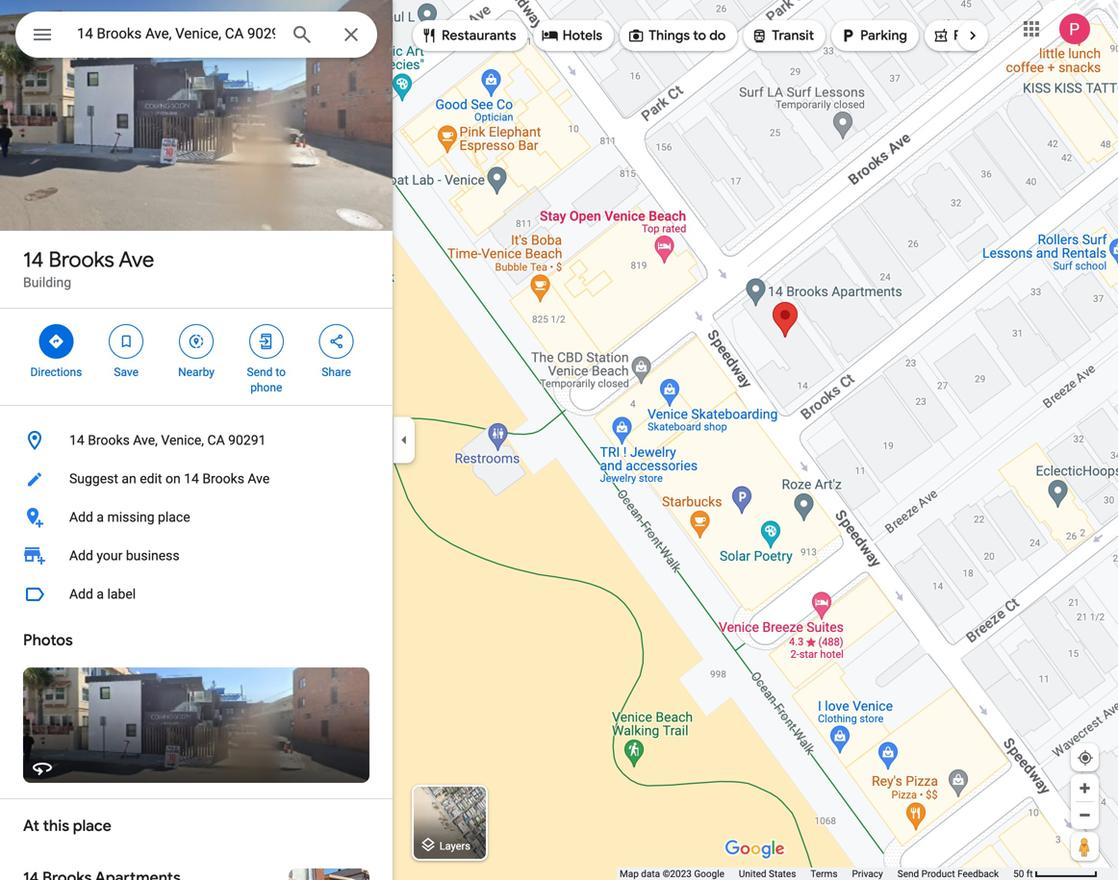 Task type: locate. For each thing, give the bounding box(es) containing it.
ave
[[119, 246, 154, 273], [248, 471, 270, 487]]

1 vertical spatial to
[[276, 366, 286, 379]]

this
[[43, 817, 69, 836]]

place right the "this"
[[73, 817, 111, 836]]

send inside button
[[898, 869, 919, 880]]


[[31, 21, 54, 49]]

0 horizontal spatial send
[[247, 366, 273, 379]]

0 vertical spatial add
[[69, 510, 93, 525]]

brooks inside 14 brooks ave building
[[49, 246, 114, 273]]

2 a from the top
[[97, 587, 104, 602]]

0 vertical spatial brooks
[[49, 246, 114, 273]]

ca
[[207, 433, 225, 448]]

pharmacies
[[954, 27, 1027, 44]]

 hotels
[[541, 25, 603, 46]]

©2023
[[663, 869, 692, 880]]

ave inside 14 brooks ave building
[[119, 246, 154, 273]]

send product feedback button
[[898, 868, 999, 881]]

1 a from the top
[[97, 510, 104, 525]]

 search field
[[15, 12, 377, 62]]

0 vertical spatial 14
[[23, 246, 44, 273]]

0 vertical spatial to
[[693, 27, 706, 44]]

14 up building
[[23, 246, 44, 273]]

2 vertical spatial 14
[[184, 471, 199, 487]]

zoom in image
[[1078, 781, 1092, 796]]

1 horizontal spatial 14
[[69, 433, 84, 448]]


[[628, 25, 645, 46]]

1 vertical spatial brooks
[[88, 433, 130, 448]]

to left do
[[693, 27, 706, 44]]

1 vertical spatial 14
[[69, 433, 84, 448]]

2 vertical spatial brooks
[[202, 471, 244, 487]]

none field inside 14 brooks ave, venice, ca 90291 field
[[77, 22, 275, 45]]

add for add a label
[[69, 587, 93, 602]]

0 vertical spatial ave
[[119, 246, 154, 273]]

add left your
[[69, 548, 93, 564]]

2 horizontal spatial 14
[[184, 471, 199, 487]]

to inside  things to do
[[693, 27, 706, 44]]

1 add from the top
[[69, 510, 93, 525]]

2 add from the top
[[69, 548, 93, 564]]

nearby
[[178, 366, 215, 379]]

2 vertical spatial add
[[69, 587, 93, 602]]

place down "on"
[[158, 510, 190, 525]]

to inside send to phone
[[276, 366, 286, 379]]

0 vertical spatial place
[[158, 510, 190, 525]]


[[258, 331, 275, 352]]

united states button
[[739, 868, 796, 881]]

brooks for ave
[[49, 246, 114, 273]]

0 vertical spatial a
[[97, 510, 104, 525]]

add a missing place
[[69, 510, 190, 525]]

united states
[[739, 869, 796, 880]]

next page image
[[964, 27, 982, 44]]

0 horizontal spatial ave
[[119, 246, 154, 273]]

ave,
[[133, 433, 158, 448]]

send inside send to phone
[[247, 366, 273, 379]]

 button
[[15, 12, 69, 62]]

0 horizontal spatial 14
[[23, 246, 44, 273]]

14 right "on"
[[184, 471, 199, 487]]

14 for ave
[[23, 246, 44, 273]]

photos
[[23, 631, 73, 651]]

parking
[[860, 27, 907, 44]]

1 vertical spatial place
[[73, 817, 111, 836]]

suggest an edit on 14 brooks ave button
[[0, 460, 393, 499]]

footer
[[620, 868, 1013, 881]]

privacy button
[[852, 868, 883, 881]]


[[541, 25, 559, 46]]

to
[[693, 27, 706, 44], [276, 366, 286, 379]]

suggest
[[69, 471, 118, 487]]

ave up the 
[[119, 246, 154, 273]]

1 vertical spatial send
[[898, 869, 919, 880]]

do
[[710, 27, 726, 44]]

send up phone
[[247, 366, 273, 379]]

1 horizontal spatial to
[[693, 27, 706, 44]]

directions
[[30, 366, 82, 379]]

brooks up building
[[49, 246, 114, 273]]

add left label
[[69, 587, 93, 602]]

50 ft button
[[1013, 869, 1098, 880]]

add your business
[[69, 548, 180, 564]]

business
[[126, 548, 180, 564]]

map data ©2023 google
[[620, 869, 725, 880]]

edit
[[140, 471, 162, 487]]

show street view coverage image
[[1071, 832, 1099, 861]]

terms button
[[811, 868, 838, 881]]

None field
[[77, 22, 275, 45]]

send left the product
[[898, 869, 919, 880]]

14 inside 14 brooks ave building
[[23, 246, 44, 273]]

at this place
[[23, 817, 111, 836]]

a left missing
[[97, 510, 104, 525]]

1 vertical spatial add
[[69, 548, 93, 564]]

brooks
[[49, 246, 114, 273], [88, 433, 130, 448], [202, 471, 244, 487]]

 parking
[[839, 25, 907, 46]]

united
[[739, 869, 767, 880]]

a for label
[[97, 587, 104, 602]]

1 vertical spatial ave
[[248, 471, 270, 487]]

14 brooks ave, venice, ca 90291
[[69, 433, 266, 448]]

add down suggest
[[69, 510, 93, 525]]

1 vertical spatial a
[[97, 587, 104, 602]]

suggest an edit on 14 brooks ave
[[69, 471, 270, 487]]

actions for 14 brooks ave region
[[0, 309, 393, 405]]

add a label
[[69, 587, 136, 602]]

brooks left the ave,
[[88, 433, 130, 448]]

show your location image
[[1077, 750, 1094, 767]]

14 brooks ave, venice, ca 90291 button
[[0, 422, 393, 460]]

collapse side panel image
[[394, 430, 415, 451]]

layers
[[440, 840, 471, 853]]

14 up suggest
[[69, 433, 84, 448]]

google maps element
[[0, 0, 1118, 881]]

0 horizontal spatial to
[[276, 366, 286, 379]]

3 add from the top
[[69, 587, 93, 602]]


[[933, 25, 950, 46]]

place
[[158, 510, 190, 525], [73, 817, 111, 836]]

0 vertical spatial send
[[247, 366, 273, 379]]

footer containing map data ©2023 google
[[620, 868, 1013, 881]]

90291
[[228, 433, 266, 448]]

1 horizontal spatial ave
[[248, 471, 270, 487]]

send for send to phone
[[247, 366, 273, 379]]

a left label
[[97, 587, 104, 602]]

send
[[247, 366, 273, 379], [898, 869, 919, 880]]

14
[[23, 246, 44, 273], [69, 433, 84, 448], [184, 471, 199, 487]]

1 horizontal spatial send
[[898, 869, 919, 880]]

a
[[97, 510, 104, 525], [97, 587, 104, 602]]

1 horizontal spatial place
[[158, 510, 190, 525]]

brooks down ca
[[202, 471, 244, 487]]

to up phone
[[276, 366, 286, 379]]

14 for ave,
[[69, 433, 84, 448]]

add
[[69, 510, 93, 525], [69, 548, 93, 564], [69, 587, 93, 602]]

add a missing place button
[[0, 499, 393, 537]]

venice,
[[161, 433, 204, 448]]

transit
[[772, 27, 814, 44]]

available search options for this area region
[[398, 13, 1118, 59]]

ave down 90291
[[248, 471, 270, 487]]

zoom out image
[[1078, 808, 1092, 823]]



Task type: vqa. For each thing, say whether or not it's contained in the screenshot.
top Videos
no



Task type: describe. For each thing, give the bounding box(es) containing it.
missing
[[107, 510, 155, 525]]

add a label button
[[0, 575, 393, 614]]

data
[[641, 869, 660, 880]]

add for add a missing place
[[69, 510, 93, 525]]

add for add your business
[[69, 548, 93, 564]]

save
[[114, 366, 139, 379]]


[[188, 331, 205, 352]]

an
[[122, 471, 136, 487]]

terms
[[811, 869, 838, 880]]

states
[[769, 869, 796, 880]]

50
[[1013, 869, 1024, 880]]

restaurants
[[442, 27, 516, 44]]

your
[[97, 548, 123, 564]]

at
[[23, 817, 39, 836]]

ft
[[1027, 869, 1033, 880]]

product
[[922, 869, 955, 880]]

things
[[649, 27, 690, 44]]


[[328, 331, 345, 352]]

footer inside 'google maps' element
[[620, 868, 1013, 881]]

14 brooks ave main content
[[0, 0, 393, 881]]

50 ft
[[1013, 869, 1033, 880]]

send to phone
[[247, 366, 286, 395]]

phone
[[250, 381, 282, 395]]


[[118, 331, 135, 352]]

send for send product feedback
[[898, 869, 919, 880]]

google
[[694, 869, 725, 880]]

place inside button
[[158, 510, 190, 525]]

feedback
[[958, 869, 999, 880]]

 pharmacies
[[933, 25, 1027, 46]]

 things to do
[[628, 25, 726, 46]]

google account: payton hansen  
(payton.hansen@adept.ai) image
[[1060, 14, 1090, 44]]

a for missing
[[97, 510, 104, 525]]

14 Brooks Ave, Venice, CA 90291 field
[[15, 12, 377, 58]]

 restaurants
[[421, 25, 516, 46]]


[[48, 331, 65, 352]]


[[421, 25, 438, 46]]

label
[[107, 587, 136, 602]]

0 horizontal spatial place
[[73, 817, 111, 836]]

map
[[620, 869, 639, 880]]

on
[[165, 471, 181, 487]]


[[839, 25, 857, 46]]

ave inside "suggest an edit on 14 brooks ave" button
[[248, 471, 270, 487]]

 transit
[[751, 25, 814, 46]]

building
[[23, 275, 71, 291]]

14 brooks ave building
[[23, 246, 154, 291]]

privacy
[[852, 869, 883, 880]]

hotels
[[563, 27, 603, 44]]

share
[[322, 366, 351, 379]]

send product feedback
[[898, 869, 999, 880]]

brooks for ave,
[[88, 433, 130, 448]]


[[751, 25, 768, 46]]

add your business link
[[0, 537, 393, 575]]



